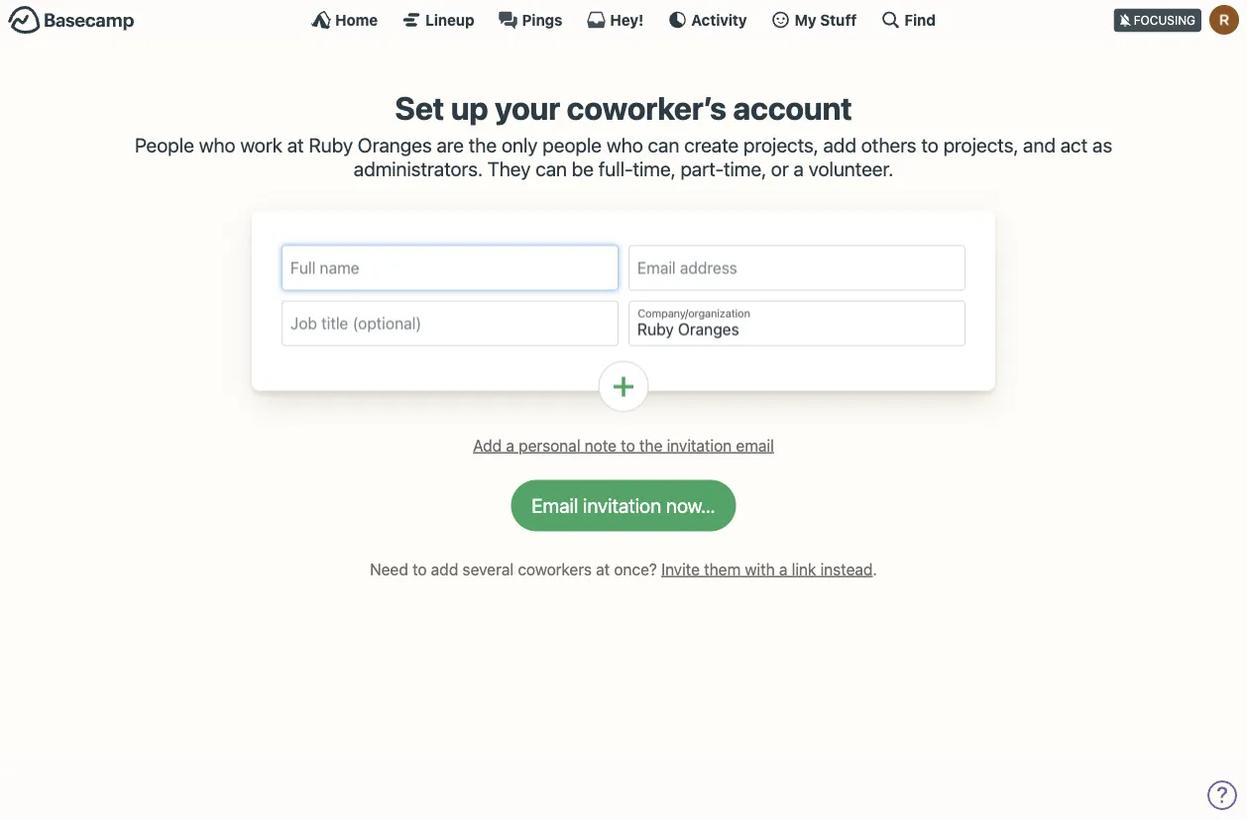 Task type: locate. For each thing, give the bounding box(es) containing it.
pings
[[522, 11, 563, 28]]

your
[[495, 89, 560, 127]]

can left be
[[536, 157, 567, 181]]

0 horizontal spatial who
[[199, 134, 236, 157]]

projects, left the and
[[944, 134, 1019, 157]]

to right note on the bottom left of page
[[621, 436, 635, 455]]

a right the add
[[506, 436, 515, 455]]

1 horizontal spatial who
[[607, 134, 643, 157]]

projects,
[[744, 134, 819, 157], [944, 134, 1019, 157]]

1 who from the left
[[199, 134, 236, 157]]

0 horizontal spatial add
[[431, 560, 458, 579]]

0 horizontal spatial at
[[287, 134, 304, 157]]

the inside set up your coworker's account people who work at ruby oranges are the only people who can create projects, add others to projects, and act as administrators. they can be full-time, part-time, or a volunteer.
[[469, 134, 497, 157]]

volunteer.
[[809, 157, 894, 181]]

0 vertical spatial add
[[823, 134, 857, 157]]

add up volunteer.
[[823, 134, 857, 157]]

at
[[287, 134, 304, 157], [596, 560, 610, 579]]

the
[[469, 134, 497, 157], [640, 436, 663, 455]]

a inside button
[[506, 436, 515, 455]]

hey! button
[[586, 10, 644, 30]]

activity link
[[668, 10, 747, 30]]

find
[[905, 11, 936, 28]]

add a personal note to the invitation email
[[473, 436, 774, 455]]

switch accounts image
[[8, 5, 135, 36]]

lineup
[[426, 11, 475, 28]]

projects, up or
[[744, 134, 819, 157]]

link
[[792, 560, 816, 579]]

1 horizontal spatial the
[[640, 436, 663, 455]]

can down coworker's
[[648, 134, 680, 157]]

a left link
[[779, 560, 788, 579]]

0 horizontal spatial time,
[[633, 157, 676, 181]]

who
[[199, 134, 236, 157], [607, 134, 643, 157]]

as
[[1093, 134, 1113, 157]]

to inside set up your coworker's account people who work at ruby oranges are the only people who can create projects, add others to projects, and act as administrators. they can be full-time, part-time, or a volunteer.
[[921, 134, 939, 157]]

them
[[704, 560, 741, 579]]

the right are
[[469, 134, 497, 157]]

at left once?
[[596, 560, 610, 579]]

pings button
[[498, 10, 563, 30]]

0 vertical spatial the
[[469, 134, 497, 157]]

at right 'work' in the top of the page
[[287, 134, 304, 157]]

1 vertical spatial at
[[596, 560, 610, 579]]

need
[[370, 560, 408, 579]]

1 vertical spatial add
[[431, 560, 458, 579]]

2 who from the left
[[607, 134, 643, 157]]

1 horizontal spatial can
[[648, 134, 680, 157]]

time, left "part-"
[[633, 157, 676, 181]]

only
[[502, 134, 538, 157]]

at inside set up your coworker's account people who work at ruby oranges are the only people who can create projects, add others to projects, and act as administrators. they can be full-time, part-time, or a volunteer.
[[287, 134, 304, 157]]

1 horizontal spatial to
[[621, 436, 635, 455]]

my
[[795, 11, 817, 28]]

the left invitation
[[640, 436, 663, 455]]

2 horizontal spatial a
[[794, 157, 804, 181]]

0 horizontal spatial a
[[506, 436, 515, 455]]

who left 'work' in the top of the page
[[199, 134, 236, 157]]

0 vertical spatial a
[[794, 157, 804, 181]]

1 vertical spatial to
[[621, 436, 635, 455]]

lineup link
[[402, 10, 475, 30]]

personal
[[519, 436, 581, 455]]

0 vertical spatial to
[[921, 134, 939, 157]]

work
[[240, 134, 282, 157]]

a inside set up your coworker's account people who work at ruby oranges are the only people who can create projects, add others to projects, and act as administrators. they can be full-time, part-time, or a volunteer.
[[794, 157, 804, 181]]

1 horizontal spatial a
[[779, 560, 788, 579]]

time, left or
[[724, 157, 766, 181]]

part-
[[681, 157, 724, 181]]

to inside button
[[621, 436, 635, 455]]

who up full-
[[607, 134, 643, 157]]

and
[[1023, 134, 1056, 157]]

invitation
[[667, 436, 732, 455]]

people
[[543, 134, 602, 157]]

None submit
[[511, 481, 736, 532]]

0 horizontal spatial projects,
[[744, 134, 819, 157]]

account
[[733, 89, 852, 127]]

1 vertical spatial a
[[506, 436, 515, 455]]

invite them with a link instead link
[[661, 560, 873, 579]]

a right or
[[794, 157, 804, 181]]

can
[[648, 134, 680, 157], [536, 157, 567, 181]]

Email address email field
[[629, 246, 966, 291]]

people
[[135, 134, 194, 157]]

ruby
[[309, 134, 353, 157]]

instead
[[821, 560, 873, 579]]

others
[[861, 134, 917, 157]]

2 projects, from the left
[[944, 134, 1019, 157]]

to right the others
[[921, 134, 939, 157]]

1 vertical spatial the
[[640, 436, 663, 455]]

to right need
[[413, 560, 427, 579]]

add left several
[[431, 560, 458, 579]]

to
[[921, 134, 939, 157], [621, 436, 635, 455], [413, 560, 427, 579]]

note
[[585, 436, 617, 455]]

time,
[[633, 157, 676, 181], [724, 157, 766, 181]]

2 time, from the left
[[724, 157, 766, 181]]

0 vertical spatial at
[[287, 134, 304, 157]]

2 vertical spatial a
[[779, 560, 788, 579]]

2 horizontal spatial to
[[921, 134, 939, 157]]

1 horizontal spatial projects,
[[944, 134, 1019, 157]]

a
[[794, 157, 804, 181], [506, 436, 515, 455], [779, 560, 788, 579]]

several
[[463, 560, 514, 579]]

company/organization
[[638, 308, 750, 321]]

find button
[[881, 10, 936, 30]]

coworker's
[[567, 89, 727, 127]]

add a personal note to the invitation email button
[[465, 431, 782, 461]]

2 vertical spatial to
[[413, 560, 427, 579]]

1 horizontal spatial time,
[[724, 157, 766, 181]]

the inside button
[[640, 436, 663, 455]]

my stuff
[[795, 11, 857, 28]]

add
[[823, 134, 857, 157], [431, 560, 458, 579]]

0 horizontal spatial the
[[469, 134, 497, 157]]

1 horizontal spatial add
[[823, 134, 857, 157]]



Task type: vqa. For each thing, say whether or not it's contained in the screenshot.
project?
no



Task type: describe. For each thing, give the bounding box(es) containing it.
add
[[473, 436, 502, 455]]

1 projects, from the left
[[744, 134, 819, 157]]

home link
[[311, 10, 378, 30]]

stuff
[[820, 11, 857, 28]]

Full name text field
[[282, 246, 619, 291]]

my stuff button
[[771, 10, 857, 30]]

need to add several coworkers at once? invite them with a link instead .
[[370, 560, 877, 579]]

or
[[771, 157, 789, 181]]

with
[[745, 560, 775, 579]]

up
[[451, 89, 488, 127]]

add inside set up your coworker's account people who work at ruby oranges are the only people who can create projects, add others to projects, and act as administrators. they can be full-time, part-time, or a volunteer.
[[823, 134, 857, 157]]

1 time, from the left
[[633, 157, 676, 181]]

focusing button
[[1114, 0, 1247, 39]]

act
[[1061, 134, 1088, 157]]

they
[[488, 157, 531, 181]]

invite
[[661, 560, 700, 579]]

create
[[684, 134, 739, 157]]

0 horizontal spatial to
[[413, 560, 427, 579]]

administrators.
[[354, 157, 483, 181]]

are
[[437, 134, 464, 157]]

oranges
[[358, 134, 432, 157]]

main element
[[0, 0, 1247, 39]]

0 horizontal spatial can
[[536, 157, 567, 181]]

focusing
[[1134, 13, 1196, 27]]

hey!
[[610, 11, 644, 28]]

once?
[[614, 560, 657, 579]]

full-
[[599, 157, 633, 181]]

set up your coworker's account people who work at ruby oranges are the only people who can create projects, add others to projects, and act as administrators. they can be full-time, part-time, or a volunteer.
[[135, 89, 1113, 181]]

email
[[736, 436, 774, 455]]

activity
[[691, 11, 747, 28]]

ruby image
[[1210, 5, 1239, 35]]

.
[[873, 560, 877, 579]]

home
[[335, 11, 378, 28]]

Company/organization text field
[[629, 301, 966, 347]]

set
[[395, 89, 444, 127]]

1 horizontal spatial at
[[596, 560, 610, 579]]

coworkers
[[518, 560, 592, 579]]

be
[[572, 157, 594, 181]]

Job title (optional) text field
[[282, 301, 619, 347]]



